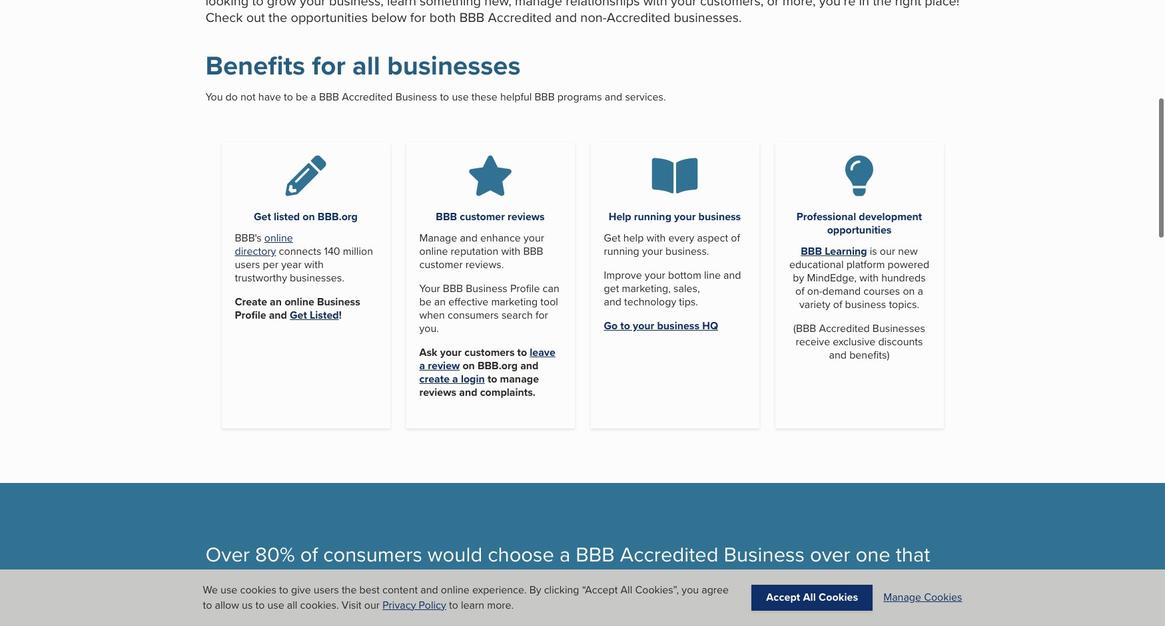 Task type: vqa. For each thing, say whether or not it's contained in the screenshot.
second the january from the right
no



Task type: locate. For each thing, give the bounding box(es) containing it.
2 vertical spatial accredited
[[620, 540, 719, 570]]

1 vertical spatial business
[[845, 297, 886, 312]]

a
[[311, 89, 316, 105], [918, 284, 923, 299], [419, 358, 425, 374], [452, 372, 458, 387], [560, 540, 570, 570]]

get inside get help with every aspect of running your business.
[[604, 231, 621, 246]]

manage
[[419, 231, 457, 246], [883, 590, 921, 606]]

bbb up "accept
[[576, 540, 615, 570]]

0 horizontal spatial for
[[312, 46, 346, 85]]

a right have
[[311, 89, 316, 105]]

to inside 'to manage reviews and complaints.'
[[488, 372, 497, 387]]

0 vertical spatial reviews
[[508, 209, 545, 225]]

users right give
[[314, 583, 339, 598]]

0 vertical spatial business
[[395, 89, 437, 105]]

cookies down that
[[924, 590, 962, 606]]

ask
[[419, 345, 437, 360]]

online inside the online directory
[[264, 231, 293, 246]]

to right us
[[255, 598, 265, 613]]

get left the help
[[604, 231, 621, 246]]

an left effective
[[434, 294, 446, 310]]

and down the review on the bottom of page
[[459, 385, 477, 400]]

get left "listed" on the left of page
[[254, 209, 271, 225]]

letter
[[411, 566, 457, 595]]

get left listed in the left of the page
[[290, 308, 307, 323]]

1 horizontal spatial use
[[267, 598, 284, 613]]

accredited inside over 80% of consumers would choose a bbb accredited business over one that isn't, with the same a+ letter rating. iabbb research, 2023
[[620, 540, 719, 570]]

2 vertical spatial get
[[290, 308, 307, 323]]

1 horizontal spatial be
[[419, 294, 431, 310]]

manage cookies
[[883, 590, 962, 606]]

cookies.
[[300, 598, 339, 613]]

an inside the create an online business profile and
[[270, 294, 282, 310]]

business up accept
[[724, 540, 805, 570]]

your left the bottom
[[645, 268, 665, 283]]

by
[[793, 270, 804, 286]]

cookies inside button
[[819, 590, 858, 606]]

marketing, sales,
[[622, 281, 700, 296]]

with inside get help with every aspect of running your business.
[[646, 231, 666, 246]]

for
[[312, 46, 346, 85], [536, 308, 548, 323]]

80%
[[255, 540, 295, 570]]

is our
[[870, 244, 895, 259]]

to right login
[[488, 372, 497, 387]]

running inside get help with every aspect of running your business.
[[604, 244, 639, 259]]

business inside your bbb business profile can be an effective marketing tool when consumers search for you.
[[466, 281, 507, 296]]

for inside your bbb business profile can be an effective marketing tool when consumers search for you.
[[536, 308, 548, 323]]

0 horizontal spatial all
[[621, 583, 632, 598]]

running up improve
[[604, 244, 639, 259]]

would
[[428, 540, 482, 570]]

1 horizontal spatial cookies
[[924, 590, 962, 606]]

business up the aspect
[[699, 209, 741, 225]]

bbb right enhance
[[523, 244, 543, 259]]

with up research,
[[251, 566, 289, 595]]

users left per
[[235, 257, 260, 272]]

use right we
[[221, 583, 237, 598]]

professional
[[797, 209, 856, 225]]

0 horizontal spatial cookies
[[819, 590, 858, 606]]

us
[[242, 598, 253, 613]]

businesses
[[387, 46, 521, 85]]

1 vertical spatial consumers
[[323, 540, 422, 570]]

0 horizontal spatial business
[[395, 89, 437, 105]]

to right go
[[620, 318, 630, 334]]

accredited inside '(bbb accredited businesses receive exclusive discounts and benefits)'
[[819, 321, 870, 336]]

0 horizontal spatial users
[[235, 257, 260, 272]]

all
[[621, 583, 632, 598], [803, 590, 816, 606]]

2 vertical spatial business
[[724, 540, 805, 570]]

get listed on bbb.org
[[254, 209, 358, 225]]

programs
[[557, 89, 602, 105]]

1 horizontal spatial an
[[434, 294, 446, 310]]

rating.
[[463, 566, 519, 595]]

of right "variety"
[[833, 297, 842, 312]]

0 horizontal spatial manage
[[419, 231, 457, 246]]

million
[[343, 244, 373, 259]]

business inside benefits for all businesses you do not have to be a bbb accredited business to use these helpful bbb programs and services.
[[395, 89, 437, 105]]

bbb
[[319, 89, 339, 105], [535, 89, 555, 105], [436, 209, 457, 225], [523, 244, 543, 259], [801, 244, 822, 259], [443, 281, 463, 296], [576, 540, 615, 570]]

cookies down over on the bottom
[[819, 590, 858, 606]]

1 cookies from the left
[[819, 590, 858, 606]]

running up the help
[[634, 209, 671, 225]]

of right the aspect
[[731, 231, 740, 246]]

0 vertical spatial be
[[296, 89, 308, 105]]

0 horizontal spatial the
[[294, 566, 323, 595]]

accept all cookies
[[766, 590, 858, 606]]

reviews for bbb customer reviews
[[508, 209, 545, 225]]

your
[[674, 209, 696, 225], [524, 231, 544, 246], [642, 244, 663, 259], [645, 268, 665, 283], [633, 318, 654, 334], [440, 345, 462, 360]]

bbb inside your bbb business profile can be an effective marketing tool when consumers search for you.
[[443, 281, 463, 296]]

1 horizontal spatial reviews
[[508, 209, 545, 225]]

0 vertical spatial get
[[254, 209, 271, 225]]

all right "accept
[[621, 583, 632, 598]]

a up clicking
[[560, 540, 570, 570]]

accept
[[766, 590, 800, 606]]

every
[[668, 231, 694, 246]]

online directory link
[[235, 231, 293, 259]]

discounts
[[878, 334, 923, 350]]

all right accept
[[803, 590, 816, 606]]

1 vertical spatial for
[[536, 308, 548, 323]]

business inside over 80% of consumers would choose a bbb accredited business over one that isn't, with the same a+ letter rating. iabbb research, 2023
[[724, 540, 805, 570]]

0 horizontal spatial reviews
[[419, 385, 456, 400]]

1 horizontal spatial the
[[342, 583, 357, 598]]

2 horizontal spatial accredited
[[819, 321, 870, 336]]

your right enhance
[[524, 231, 544, 246]]

business for go to your business hq
[[657, 318, 700, 334]]

2 cookies from the left
[[924, 590, 962, 606]]

helpful
[[500, 89, 532, 105]]

reviews up enhance
[[508, 209, 545, 225]]

be right have
[[296, 89, 308, 105]]

be up you. at the left of page
[[419, 294, 431, 310]]

these
[[471, 89, 497, 105]]

2 vertical spatial business
[[657, 318, 700, 334]]

accept all cookies button
[[752, 586, 873, 611]]

0 vertical spatial users
[[235, 257, 260, 272]]

a left login
[[452, 372, 458, 387]]

not
[[241, 89, 256, 105]]

with down is our
[[859, 270, 879, 286]]

1 vertical spatial business
[[466, 281, 507, 296]]

a left the review on the bottom of page
[[419, 358, 425, 374]]

all inside we use cookies to give users the best content and online experience. by clicking "accept all cookies", you agree to allow us to use all cookies. visit our
[[621, 583, 632, 598]]

with inside manage and enhance your online reputation with bbb customer reviews.
[[501, 244, 520, 259]]

1 vertical spatial get
[[604, 231, 621, 246]]

and right content
[[421, 583, 438, 598]]

ask your customers to
[[419, 345, 530, 360]]

0 vertical spatial business
[[699, 209, 741, 225]]

1 horizontal spatial manage
[[883, 590, 921, 606]]

0 horizontal spatial get
[[254, 209, 271, 225]]

1 vertical spatial manage
[[883, 590, 921, 606]]

online
[[264, 231, 293, 246], [419, 244, 448, 259], [441, 583, 470, 598]]

business
[[699, 209, 741, 225], [845, 297, 886, 312], [657, 318, 700, 334]]

manage inside button
[[883, 590, 921, 606]]

choose
[[488, 540, 554, 570]]

(bbb accredited businesses receive exclusive discounts and benefits)
[[793, 321, 925, 363]]

2 horizontal spatial get
[[604, 231, 621, 246]]

1 an from the left
[[270, 294, 282, 310]]

customer up enhance
[[460, 209, 505, 225]]

customer up your
[[419, 257, 463, 272]]

manage up your
[[419, 231, 457, 246]]

trustworthy
[[235, 270, 287, 286]]

business up '(bbb accredited businesses receive exclusive discounts and benefits)'
[[845, 297, 886, 312]]

to manage reviews and complaints.
[[419, 372, 539, 400]]

more.
[[487, 598, 514, 613]]

leave
[[530, 345, 556, 360]]

business down reviews.
[[466, 281, 507, 296]]

experience.
[[472, 583, 527, 598]]

reviews inside 'to manage reviews and complaints.'
[[419, 385, 456, 400]]

0 horizontal spatial bbb.org
[[318, 209, 358, 225]]

best
[[359, 583, 380, 598]]

reviews
[[508, 209, 545, 225], [419, 385, 456, 400]]

a inside over 80% of consumers would choose a bbb accredited business over one that isn't, with the same a+ letter rating. iabbb research, 2023
[[560, 540, 570, 570]]

1 horizontal spatial business
[[466, 281, 507, 296]]

bbb right helpful
[[535, 89, 555, 105]]

1 horizontal spatial for
[[536, 308, 548, 323]]

use
[[452, 89, 469, 105], [221, 583, 237, 598], [267, 598, 284, 613]]

and left benefits)
[[829, 348, 847, 363]]

a inside is our new educational platform powered by mindedge, with hundreds of on-demand courses on a variety of business topics.
[[918, 284, 923, 299]]

and left services.
[[605, 89, 622, 105]]

a down powered
[[918, 284, 923, 299]]

0 horizontal spatial be
[[296, 89, 308, 105]]

consumers up best
[[323, 540, 422, 570]]

of inside over 80% of consumers would choose a bbb accredited business over one that isn't, with the same a+ letter rating. iabbb research, 2023
[[300, 540, 318, 570]]

1 vertical spatial reviews
[[419, 385, 456, 400]]

1 vertical spatial all
[[287, 598, 297, 613]]

customer
[[460, 209, 505, 225], [419, 257, 463, 272]]

to left learn
[[449, 598, 458, 613]]

the
[[294, 566, 323, 595], [342, 583, 357, 598]]

policy
[[419, 598, 446, 613]]

1 horizontal spatial all
[[352, 46, 380, 85]]

directory
[[235, 244, 276, 259]]

1 horizontal spatial get
[[290, 308, 307, 323]]

0 horizontal spatial an
[[270, 294, 282, 310]]

and inside '(bbb accredited businesses receive exclusive discounts and benefits)'
[[829, 348, 847, 363]]

you
[[682, 583, 699, 598]]

1 horizontal spatial bbb.org
[[478, 358, 518, 374]]

your inside get help with every aspect of running your business.
[[642, 244, 663, 259]]

learn
[[461, 598, 484, 613]]

manage down that
[[883, 590, 921, 606]]

manage inside manage and enhance your online reputation with bbb customer reviews.
[[419, 231, 457, 246]]

business down businesses
[[395, 89, 437, 105]]

2 horizontal spatial on
[[903, 284, 915, 299]]

bbb up by
[[801, 244, 822, 259]]

and technology
[[604, 294, 676, 310]]

over
[[810, 540, 850, 570]]

use left 2023
[[267, 598, 284, 613]]

and inside benefits for all businesses you do not have to be a bbb accredited business to use these helpful bbb programs and services.
[[605, 89, 622, 105]]

get
[[254, 209, 271, 225], [604, 231, 621, 246], [290, 308, 307, 323]]

bbb up reputation
[[436, 209, 457, 225]]

to left leave
[[517, 345, 527, 360]]

we use cookies to give users the best content and online experience. by clicking "accept all cookies", you agree to allow us to use all cookies. visit our
[[203, 583, 729, 613]]

0 vertical spatial accredited
[[342, 89, 393, 105]]

privacy
[[383, 598, 416, 613]]

on
[[303, 209, 315, 225], [903, 284, 915, 299], [463, 358, 475, 374]]

get listed on bbb.org link
[[254, 209, 358, 225]]

aspect
[[697, 231, 728, 246]]

1 vertical spatial customer
[[419, 257, 463, 272]]

1 vertical spatial on
[[903, 284, 915, 299]]

1 vertical spatial bbb.org
[[478, 358, 518, 374]]

all inside we use cookies to give users the best content and online experience. by clicking "accept all cookies", you agree to allow us to use all cookies. visit our
[[287, 598, 297, 613]]

clicking
[[544, 583, 579, 598]]

your down and technology
[[633, 318, 654, 334]]

your left every
[[642, 244, 663, 259]]

0 horizontal spatial all
[[287, 598, 297, 613]]

with left 140
[[304, 257, 324, 272]]

the up the cookies.
[[294, 566, 323, 595]]

0 vertical spatial on
[[303, 209, 315, 225]]

use left these
[[452, 89, 469, 105]]

2 horizontal spatial use
[[452, 89, 469, 105]]

and right the line
[[724, 268, 741, 283]]

1 horizontal spatial consumers
[[448, 308, 499, 323]]

1 horizontal spatial accredited
[[620, 540, 719, 570]]

2 vertical spatial on
[[463, 358, 475, 374]]

an right create
[[270, 294, 282, 310]]

2 an from the left
[[434, 294, 446, 310]]

0 vertical spatial consumers
[[448, 308, 499, 323]]

for inside benefits for all businesses you do not have to be a bbb accredited business to use these helpful bbb programs and services.
[[312, 46, 346, 85]]

profile and
[[235, 308, 287, 323]]

1 vertical spatial running
[[604, 244, 639, 259]]

receive
[[796, 334, 830, 350]]

isn't,
[[206, 566, 246, 595]]

0 vertical spatial manage
[[419, 231, 457, 246]]

go to your business hq link
[[604, 318, 718, 334]]

with right the help
[[646, 231, 666, 246]]

online inside manage and enhance your online reputation with bbb customer reviews.
[[419, 244, 448, 259]]

manage for manage cookies
[[883, 590, 921, 606]]

2 horizontal spatial business
[[724, 540, 805, 570]]

1 vertical spatial accredited
[[819, 321, 870, 336]]

an
[[270, 294, 282, 310], [434, 294, 446, 310]]

reviews down the review on the bottom of page
[[419, 385, 456, 400]]

1 vertical spatial users
[[314, 583, 339, 598]]

consumers up "ask your customers to"
[[448, 308, 499, 323]]

!
[[339, 308, 342, 323]]

and up complaints.
[[520, 358, 539, 374]]

platform
[[846, 257, 885, 272]]

an inside your bbb business profile can be an effective marketing tool when consumers search for you.
[[434, 294, 446, 310]]

bbb right your
[[443, 281, 463, 296]]

we
[[203, 583, 218, 598]]

1 vertical spatial be
[[419, 294, 431, 310]]

and down 'bbb customer reviews'
[[460, 231, 478, 246]]

business down tips.
[[657, 318, 700, 334]]

0 vertical spatial for
[[312, 46, 346, 85]]

by
[[529, 583, 541, 598]]

1 horizontal spatial users
[[314, 583, 339, 598]]

the left best
[[342, 583, 357, 598]]

iabbb
[[206, 601, 235, 616]]

with right reputation
[[501, 244, 520, 259]]

when
[[419, 308, 445, 323]]

0 horizontal spatial consumers
[[323, 540, 422, 570]]

cookies
[[240, 583, 276, 598]]

of right 80%
[[300, 540, 318, 570]]

1 horizontal spatial on
[[463, 358, 475, 374]]

and
[[605, 89, 622, 105], [460, 231, 478, 246], [724, 268, 741, 283], [829, 348, 847, 363], [520, 358, 539, 374], [459, 385, 477, 400], [421, 583, 438, 598]]

privacy policy to learn more.
[[383, 598, 514, 613]]

help
[[623, 231, 644, 246]]

your right 'ask'
[[440, 345, 462, 360]]

0 vertical spatial all
[[352, 46, 380, 85]]

0 horizontal spatial accredited
[[342, 89, 393, 105]]

1 horizontal spatial all
[[803, 590, 816, 606]]



Task type: describe. For each thing, give the bounding box(es) containing it.
benefits
[[206, 46, 305, 85]]

benefits for all businesses you do not have to be a bbb accredited business to use these helpful bbb programs and services.
[[206, 46, 666, 105]]

learning
[[825, 244, 867, 259]]

reviews.
[[466, 257, 504, 272]]

agree
[[702, 583, 729, 598]]

online business
[[285, 294, 360, 310]]

help running your business link
[[609, 209, 741, 225]]

bbb's
[[235, 231, 264, 246]]

your inside manage and enhance your online reputation with bbb customer reviews.
[[524, 231, 544, 246]]

bbb right have
[[319, 89, 339, 105]]

get
[[604, 281, 619, 296]]

over
[[206, 540, 250, 570]]

of left the on-
[[795, 284, 805, 299]]

services.
[[625, 89, 666, 105]]

on inside on bbb.org and create a login
[[463, 358, 475, 374]]

a inside on bbb.org and create a login
[[452, 372, 458, 387]]

cookies inside button
[[924, 590, 962, 606]]

of inside get help with every aspect of running your business.
[[731, 231, 740, 246]]

use inside benefits for all businesses you do not have to be a bbb accredited business to use these helpful bbb programs and services.
[[452, 89, 469, 105]]

exclusive
[[833, 334, 876, 350]]

enhance
[[480, 231, 521, 246]]

reviews for to manage reviews and complaints.
[[419, 385, 456, 400]]

manage and enhance your online reputation with bbb customer reviews.
[[419, 231, 544, 272]]

a inside leave a review
[[419, 358, 425, 374]]

with inside is our new educational platform powered by mindedge, with hundreds of on-demand courses on a variety of business topics.
[[859, 270, 879, 286]]

can
[[543, 281, 559, 296]]

customer inside manage and enhance your online reputation with bbb customer reviews.
[[419, 257, 463, 272]]

with inside connects 140 million users per year with trustworthy businesses.
[[304, 257, 324, 272]]

create
[[235, 294, 267, 310]]

0 horizontal spatial on
[[303, 209, 315, 225]]

courses
[[864, 284, 900, 299]]

your up every
[[674, 209, 696, 225]]

accredited inside benefits for all businesses you do not have to be a bbb accredited business to use these helpful bbb programs and services.
[[342, 89, 393, 105]]

you.
[[419, 321, 439, 336]]

professional development opportunities link
[[797, 209, 922, 238]]

visit
[[342, 598, 362, 613]]

help running your business
[[609, 209, 741, 225]]

business.
[[666, 244, 709, 259]]

do
[[226, 89, 238, 105]]

per
[[263, 257, 279, 272]]

marketing
[[491, 294, 538, 310]]

improve
[[604, 268, 642, 283]]

bottom
[[668, 268, 701, 283]]

bbb customer reviews
[[436, 209, 545, 225]]

connects 140 million users per year with trustworthy businesses.
[[235, 244, 373, 286]]

benefits)
[[849, 348, 890, 363]]

on-
[[807, 284, 822, 299]]

review
[[428, 358, 460, 374]]

cookies",
[[635, 583, 679, 598]]

be inside benefits for all businesses you do not have to be a bbb accredited business to use these helpful bbb programs and services.
[[296, 89, 308, 105]]

topics.
[[889, 297, 919, 312]]

improve your bottom line and get marketing, sales, and technology tips.
[[604, 268, 741, 310]]

same
[[328, 566, 377, 595]]

go
[[604, 318, 618, 334]]

your inside improve your bottom line and get marketing, sales, and technology tips.
[[645, 268, 665, 283]]

research,
[[238, 601, 284, 616]]

demand
[[822, 284, 861, 299]]

create
[[419, 372, 450, 387]]

professional development opportunities
[[797, 209, 922, 238]]

0 vertical spatial customer
[[460, 209, 505, 225]]

connects
[[279, 244, 321, 259]]

online inside we use cookies to give users the best content and online experience. by clicking "accept all cookies", you agree to allow us to use all cookies. visit our
[[441, 583, 470, 598]]

variety
[[799, 297, 830, 312]]

and inside improve your bottom line and get marketing, sales, and technology tips.
[[724, 268, 741, 283]]

the inside over 80% of consumers would choose a bbb accredited business over one that isn't, with the same a+ letter rating. iabbb research, 2023
[[294, 566, 323, 595]]

your
[[419, 281, 440, 296]]

leave a review link
[[419, 345, 556, 374]]

a inside benefits for all businesses you do not have to be a bbb accredited business to use these helpful bbb programs and services.
[[311, 89, 316, 105]]

listed
[[274, 209, 300, 225]]

login
[[461, 372, 485, 387]]

on inside is our new educational platform powered by mindedge, with hundreds of on-demand courses on a variety of business topics.
[[903, 284, 915, 299]]

on bbb.org and create a login
[[419, 358, 539, 387]]

bbb inside manage and enhance your online reputation with bbb customer reviews.
[[523, 244, 543, 259]]

content
[[382, 583, 418, 598]]

create a login link
[[419, 372, 485, 387]]

to left give
[[279, 583, 288, 598]]

consumers inside your bbb business profile can be an effective marketing tool when consumers search for you.
[[448, 308, 499, 323]]

business inside is our new educational platform powered by mindedge, with hundreds of on-demand courses on a variety of business topics.
[[845, 297, 886, 312]]

0 vertical spatial running
[[634, 209, 671, 225]]

0 vertical spatial bbb.org
[[318, 209, 358, 225]]

be inside your bbb business profile can be an effective marketing tool when consumers search for you.
[[419, 294, 431, 310]]

mindedge,
[[807, 270, 857, 286]]

the inside we use cookies to give users the best content and online experience. by clicking "accept all cookies", you agree to allow us to use all cookies. visit our
[[342, 583, 357, 598]]

140
[[324, 244, 340, 259]]

that
[[896, 540, 930, 570]]

get for get help with every aspect of running your business.
[[604, 231, 621, 246]]

bbb inside over 80% of consumers would choose a bbb accredited business over one that isn't, with the same a+ letter rating. iabbb research, 2023
[[576, 540, 615, 570]]

is our new educational platform powered by mindedge, with hundreds of on-demand courses on a variety of business topics.
[[789, 244, 929, 312]]

our
[[364, 598, 380, 613]]

opportunities
[[827, 223, 892, 238]]

(bbb
[[793, 321, 816, 336]]

0 horizontal spatial use
[[221, 583, 237, 598]]

your bbb business profile can be an effective marketing tool when consumers search for you.
[[419, 281, 559, 336]]

search
[[502, 308, 533, 323]]

line
[[704, 268, 721, 283]]

and inside 'to manage reviews and complaints.'
[[459, 385, 477, 400]]

and inside manage and enhance your online reputation with bbb customer reviews.
[[460, 231, 478, 246]]

bbb customer reviews link
[[436, 209, 545, 225]]

businesses.
[[290, 270, 344, 286]]

all inside button
[[803, 590, 816, 606]]

powered
[[888, 257, 929, 272]]

give
[[291, 583, 311, 598]]

manage cookies button
[[883, 590, 962, 606]]

and inside on bbb.org and create a login
[[520, 358, 539, 374]]

with inside over 80% of consumers would choose a bbb accredited business over one that isn't, with the same a+ letter rating. iabbb research, 2023
[[251, 566, 289, 595]]

bbb.org inside on bbb.org and create a login
[[478, 358, 518, 374]]

complaints.
[[480, 385, 536, 400]]

users inside we use cookies to give users the best content and online experience. by clicking "accept all cookies", you agree to allow us to use all cookies. visit our
[[314, 583, 339, 598]]

new
[[898, 244, 918, 259]]

business for help running your business
[[699, 209, 741, 225]]

manage for manage and enhance your online reputation with bbb customer reviews.
[[419, 231, 457, 246]]

to left allow
[[203, 598, 212, 613]]

to right have
[[284, 89, 293, 105]]

users inside connects 140 million users per year with trustworthy businesses.
[[235, 257, 260, 272]]

allow
[[215, 598, 239, 613]]

hq
[[702, 318, 718, 334]]

get for get listed on bbb.org
[[254, 209, 271, 225]]

one
[[856, 540, 890, 570]]

all inside benefits for all businesses you do not have to be a bbb accredited business to use these helpful bbb programs and services.
[[352, 46, 380, 85]]

get listed !
[[290, 308, 342, 323]]

create an online business profile and
[[235, 294, 360, 323]]

and inside we use cookies to give users the best content and online experience. by clicking "accept all cookies", you agree to allow us to use all cookies. visit our
[[421, 583, 438, 598]]

to down businesses
[[440, 89, 449, 105]]

consumers inside over 80% of consumers would choose a bbb accredited business over one that isn't, with the same a+ letter rating. iabbb research, 2023
[[323, 540, 422, 570]]

tips.
[[679, 294, 698, 310]]

manage
[[500, 372, 539, 387]]



